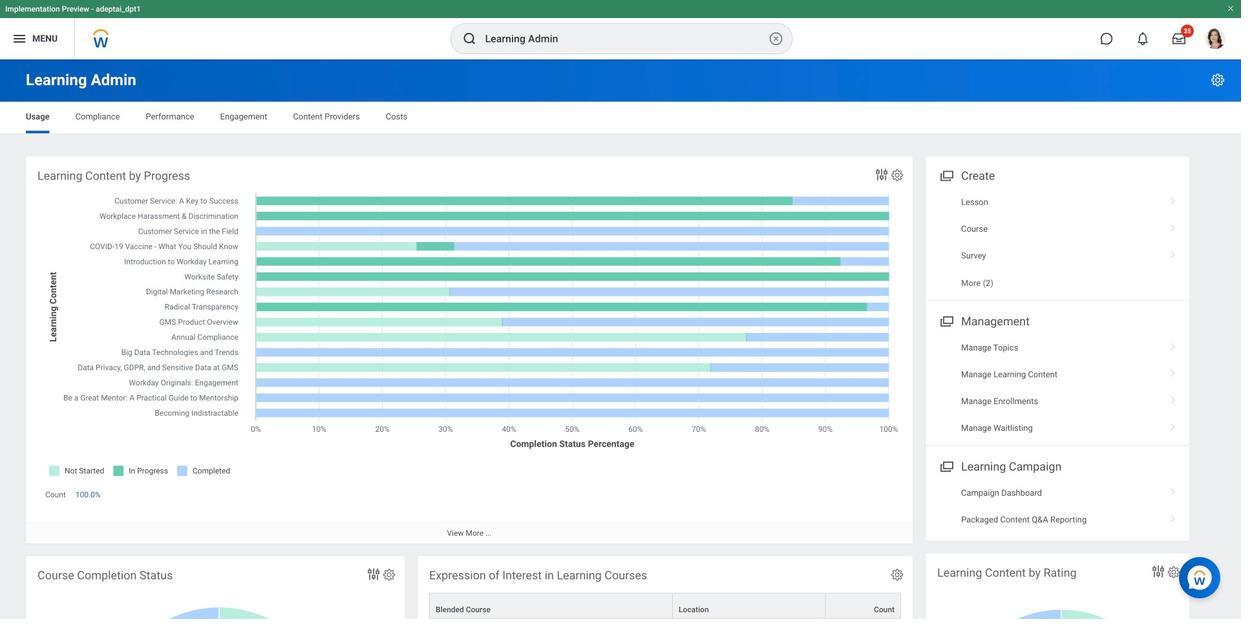 Task type: locate. For each thing, give the bounding box(es) containing it.
row
[[429, 594, 901, 620]]

4 chevron right image from the top
[[1165, 511, 1182, 524]]

configure learning content by progress image
[[890, 168, 904, 183]]

2 chevron right image from the top
[[1165, 247, 1182, 259]]

1 list from the top
[[926, 189, 1189, 297]]

1 horizontal spatial configure and view chart data image
[[1151, 565, 1166, 580]]

chevron right image
[[1165, 193, 1182, 206], [1165, 247, 1182, 259], [1165, 339, 1182, 352], [1165, 366, 1182, 379], [1165, 484, 1182, 497]]

0 vertical spatial list
[[926, 189, 1189, 297]]

3 list from the top
[[926, 480, 1189, 534]]

chevron right image for list corresponding to first menu group icon from the bottom of the page
[[1165, 484, 1182, 497]]

list for 3rd menu group icon from the bottom
[[926, 189, 1189, 297]]

configure and view chart data image left configure learning content by rating image
[[1151, 565, 1166, 580]]

2 vertical spatial menu group image
[[937, 458, 955, 475]]

tab list
[[13, 102, 1228, 133]]

configure and view chart data image inside course completion status element
[[366, 567, 381, 583]]

1 chevron right image from the top
[[1165, 193, 1182, 206]]

4 chevron right image from the top
[[1165, 366, 1182, 379]]

close environment banner image
[[1227, 5, 1235, 12]]

x circle image
[[768, 31, 784, 47]]

configure and view chart data image for configure learning content by rating image
[[1151, 565, 1166, 580]]

2 list from the top
[[926, 335, 1189, 442]]

3 chevron right image from the top
[[1165, 339, 1182, 352]]

list
[[926, 189, 1189, 297], [926, 335, 1189, 442], [926, 480, 1189, 534]]

banner
[[0, 0, 1241, 59]]

configure this page image
[[1210, 72, 1226, 88]]

menu group image
[[937, 166, 955, 184], [937, 312, 955, 330], [937, 458, 955, 475]]

configure and view chart data image
[[1151, 565, 1166, 580], [366, 567, 381, 583]]

1 vertical spatial list
[[926, 335, 1189, 442]]

configure expression of interest in learning courses image
[[890, 568, 904, 583]]

list for first menu group icon from the bottom of the page
[[926, 480, 1189, 534]]

3 menu group image from the top
[[937, 458, 955, 475]]

5 chevron right image from the top
[[1165, 484, 1182, 497]]

0 horizontal spatial configure and view chart data image
[[366, 567, 381, 583]]

inbox large image
[[1173, 32, 1185, 45]]

configure and view chart data image
[[874, 167, 889, 183]]

chevron right image
[[1165, 220, 1182, 233], [1165, 392, 1182, 405], [1165, 419, 1182, 432], [1165, 511, 1182, 524]]

2 vertical spatial list
[[926, 480, 1189, 534]]

1 vertical spatial menu group image
[[937, 312, 955, 330]]

main content
[[0, 59, 1241, 620]]

Search Workday  search field
[[485, 25, 766, 53]]

configure and view chart data image left configure course completion status image
[[366, 567, 381, 583]]

notifications large image
[[1136, 32, 1149, 45]]

3 chevron right image from the top
[[1165, 419, 1182, 432]]

0 vertical spatial menu group image
[[937, 166, 955, 184]]



Task type: describe. For each thing, give the bounding box(es) containing it.
row inside expression of interest in learning courses element
[[429, 594, 901, 620]]

1 menu group image from the top
[[937, 166, 955, 184]]

configure learning content by rating image
[[1167, 566, 1181, 580]]

chevron right image for second menu group icon list
[[1165, 339, 1182, 352]]

chevron right image for 3rd menu group icon from the bottom list
[[1165, 193, 1182, 206]]

configure course completion status image
[[382, 568, 396, 583]]

list for second menu group icon
[[926, 335, 1189, 442]]

2 menu group image from the top
[[937, 312, 955, 330]]

expression of interest in learning courses element
[[418, 557, 913, 620]]

learning content by rating element
[[926, 554, 1189, 620]]

1 chevron right image from the top
[[1165, 220, 1182, 233]]

course completion status element
[[26, 557, 405, 620]]

learning content by progress element
[[26, 157, 913, 544]]

search image
[[462, 31, 477, 47]]

2 chevron right image from the top
[[1165, 392, 1182, 405]]

justify image
[[12, 31, 27, 47]]

profile logan mcneil image
[[1205, 28, 1226, 52]]

configure and view chart data image for configure course completion status image
[[366, 567, 381, 583]]



Task type: vqa. For each thing, say whether or not it's contained in the screenshot.
the 11,811.48
no



